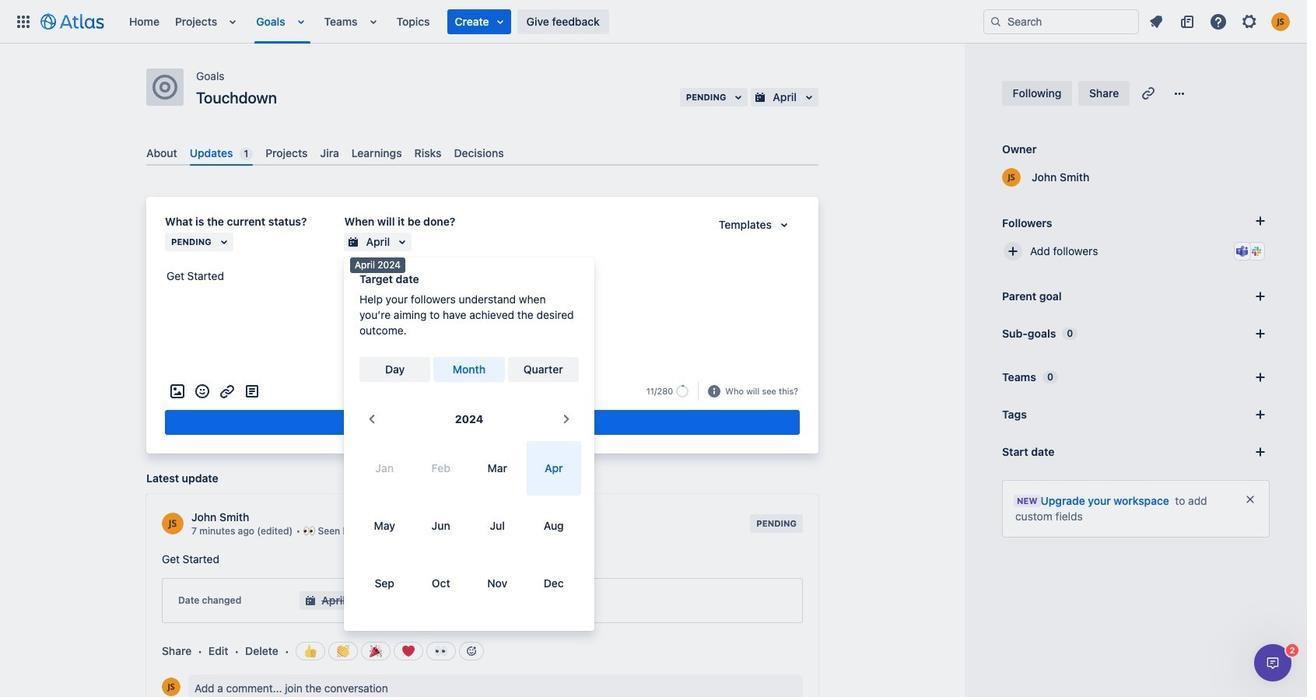 Task type: locate. For each thing, give the bounding box(es) containing it.
list item
[[224, 0, 245, 43], [292, 0, 313, 43], [364, 0, 386, 43], [447, 9, 511, 34]]

msteams logo showing  channels are connected to this goal image
[[1237, 245, 1250, 258]]

top element
[[9, 0, 984, 43]]

Main content area, start typing to enter text. text field
[[165, 267, 800, 291]]

:tada: image
[[369, 646, 382, 658]]

close banner image
[[1245, 494, 1257, 506]]

banner
[[0, 0, 1308, 44]]

add files, videos, or images image
[[168, 382, 187, 401]]

see next year image
[[557, 410, 576, 429]]

:eyes: image
[[435, 646, 447, 658]]

list
[[121, 0, 984, 43], [1143, 9, 1299, 34]]

:thumbsup: image
[[304, 646, 317, 658], [304, 646, 317, 658]]

:clap: image
[[337, 646, 349, 658], [337, 646, 349, 658]]

0 horizontal spatial list
[[121, 0, 984, 43]]

None search field
[[984, 9, 1140, 34]]

:eyes: image
[[435, 646, 447, 658]]

insert emoji image
[[193, 382, 212, 401]]

slack logo showing nan channels are connected to this goal image
[[1251, 245, 1264, 258]]

tab list
[[140, 140, 825, 166]]

search image
[[990, 15, 1003, 28]]

:heart: image
[[402, 646, 415, 658]]

dialog
[[1255, 645, 1292, 682]]

tooltip
[[350, 258, 406, 273]]



Task type: describe. For each thing, give the bounding box(es) containing it.
add a follower image
[[1252, 212, 1271, 230]]

see previous year image
[[363, 410, 381, 429]]

Search field
[[984, 9, 1140, 34]]

:heart: image
[[402, 646, 415, 658]]

add follower image
[[1004, 242, 1023, 261]]

help image
[[1210, 12, 1228, 31]]

1 horizontal spatial list
[[1143, 9, 1299, 34]]

insert link image
[[218, 382, 237, 401]]

list item inside list
[[447, 9, 511, 34]]

goal icon image
[[153, 75, 178, 100]]

:tada: image
[[369, 646, 382, 658]]



Task type: vqa. For each thing, say whether or not it's contained in the screenshot.
list item in list
yes



